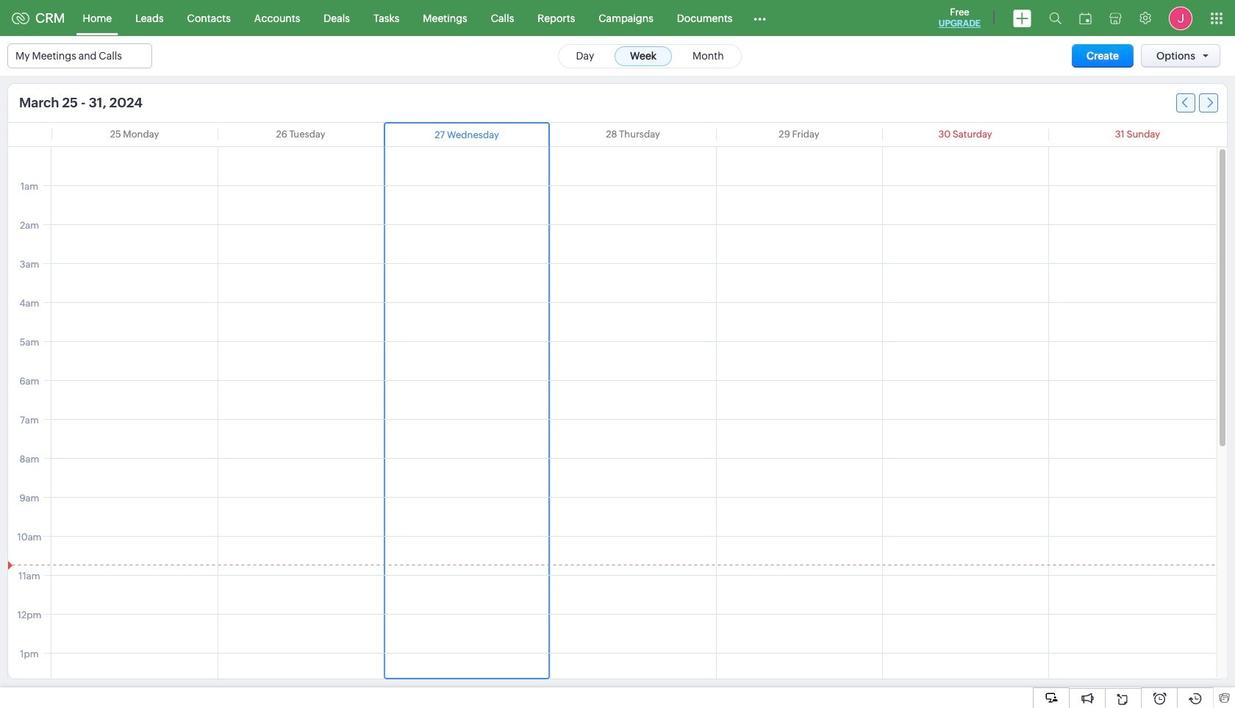 Task type: locate. For each thing, give the bounding box(es) containing it.
create menu image
[[1013, 9, 1032, 27]]

Other Modules field
[[745, 6, 776, 30]]

profile image
[[1169, 6, 1193, 30]]

search image
[[1049, 12, 1062, 24]]

profile element
[[1161, 0, 1202, 36]]

calendar image
[[1080, 12, 1092, 24]]

search element
[[1041, 0, 1071, 36]]



Task type: vqa. For each thing, say whether or not it's contained in the screenshot.
morlong@noemail.com JAMES PETERSON
no



Task type: describe. For each thing, give the bounding box(es) containing it.
create menu element
[[1005, 0, 1041, 36]]

logo image
[[12, 12, 29, 24]]



